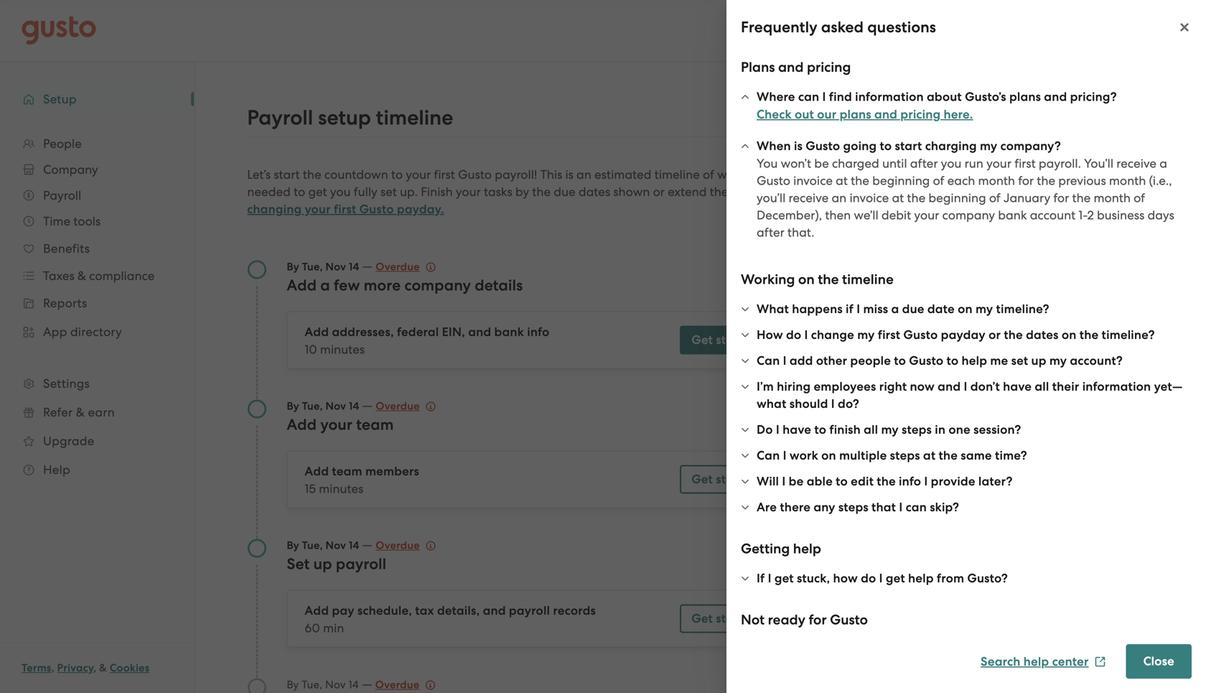 Task type: vqa. For each thing, say whether or not it's contained in the screenshot.
the middle the onboarding
no



Task type: locate. For each thing, give the bounding box(es) containing it.
addresses,
[[332, 325, 394, 339]]

0 vertical spatial you
[[941, 156, 962, 171]]

by
[[287, 260, 299, 273], [287, 400, 299, 413], [287, 539, 299, 552], [287, 678, 299, 691]]

gusto inside "let's start the countdown to your first gusto payroll! this is an estimated                     timeline of what's needed to get you fully set up."
[[458, 167, 492, 182]]

0 vertical spatial get started
[[692, 333, 758, 347]]

be right won't in the right top of the page
[[815, 156, 829, 171]]

frequently asked questions dialog
[[727, 0, 1207, 693]]

tue, right circle blank icon
[[302, 678, 323, 691]]

2 can from the top
[[757, 448, 780, 463]]

them
[[710, 185, 739, 199]]

1 horizontal spatial company
[[943, 208, 996, 222]]

first down fully
[[334, 202, 357, 217]]

& left earn
[[76, 405, 85, 419]]

what
[[757, 396, 787, 411]]

0 horizontal spatial &
[[76, 405, 85, 419]]

get up changing your first gusto payday. button
[[308, 185, 327, 199]]

0 horizontal spatial up
[[314, 555, 332, 573]]

up for my
[[1032, 353, 1047, 368]]

month up the business
[[1094, 191, 1131, 205]]

— for team
[[362, 398, 373, 413]]

2 vertical spatial get started button
[[680, 604, 770, 633]]

or right shown
[[653, 185, 665, 199]]

beginning down 'each'
[[929, 191, 987, 205]]

1 horizontal spatial plans
[[1010, 89, 1042, 104]]

pricing down where can i find information about gusto's plans and pricing?
[[901, 107, 941, 122]]

2 , from the left
[[93, 662, 96, 674]]

1 vertical spatial dates
[[1026, 328, 1059, 342]]

0 horizontal spatial information
[[856, 89, 924, 104]]

set inside the frequently asked questions dialog
[[1012, 353, 1029, 368]]

and inside i'm hiring employees right now and i don't have all their information yet— what should i do?
[[938, 379, 961, 394]]

1 horizontal spatial due
[[903, 302, 925, 316]]

download
[[942, 208, 1001, 222]]

charging
[[926, 139, 977, 153]]

do i have to finish all my steps in one session?
[[757, 422, 1022, 437]]

0 horizontal spatial dates
[[579, 185, 611, 199]]

let's
[[247, 167, 271, 182]]

by tue, nov 14 — for a
[[287, 259, 376, 273]]

to down 1-
[[1070, 225, 1081, 239]]

is inside "let's start the countdown to your first gusto payroll! this is an estimated                     timeline of what's needed to get you fully set up."
[[566, 167, 574, 182]]

bank down details on the left top of the page
[[495, 325, 524, 339]]

steps down edit
[[839, 500, 869, 515]]

0 vertical spatial an
[[577, 167, 592, 182]]

up inside download our handy checklist of everything you'll need to get set up for your first payroll.
[[942, 242, 957, 256]]

1 vertical spatial you
[[330, 185, 351, 199]]

3 get started from the top
[[692, 611, 758, 626]]

frequently
[[741, 18, 818, 36]]

on right date
[[958, 302, 973, 316]]

can for can i add other people to gusto to help me set up my account?
[[757, 353, 780, 368]]

2 nov from the top
[[326, 400, 346, 413]]

1 can from the top
[[757, 353, 780, 368]]

2 horizontal spatial timeline
[[842, 271, 894, 288]]

0 vertical spatial &
[[76, 405, 85, 419]]

help left from
[[909, 571, 934, 586]]

gusto down how
[[830, 612, 868, 628]]

invoice up we'll at the right top
[[850, 191, 889, 205]]

0 vertical spatial pricing
[[807, 59, 851, 75]]

get started button up i'm at the right
[[680, 326, 770, 354]]

by down what's
[[742, 185, 756, 199]]

the
[[303, 167, 321, 182], [851, 173, 870, 188], [1037, 173, 1056, 188], [532, 185, 551, 199], [907, 191, 926, 205], [1073, 191, 1091, 205], [818, 271, 839, 288], [1004, 328, 1023, 342], [1080, 328, 1099, 342], [939, 448, 958, 463], [877, 474, 896, 489]]

0 vertical spatial info
[[527, 325, 550, 339]]

1 14 from the top
[[349, 260, 359, 273]]

add inside add pay schedule, tax details, and payroll records 60 min
[[305, 603, 329, 618]]

few
[[334, 277, 360, 294]]

2 14 from the top
[[349, 400, 359, 413]]

0 vertical spatial set
[[381, 185, 397, 199]]

get
[[692, 333, 713, 347], [692, 472, 713, 487], [692, 611, 713, 626]]

1 horizontal spatial pricing
[[901, 107, 941, 122]]

dates
[[579, 185, 611, 199], [1026, 328, 1059, 342]]

invoice
[[794, 173, 833, 188], [850, 191, 889, 205]]

nov up few
[[326, 260, 346, 273]]

i
[[823, 89, 826, 104], [857, 302, 861, 316], [805, 328, 808, 342], [783, 353, 787, 368], [964, 379, 968, 394], [832, 396, 835, 411], [776, 422, 780, 437], [783, 448, 787, 463], [782, 474, 786, 489], [925, 474, 928, 489], [899, 500, 903, 515], [768, 571, 772, 586], [880, 571, 883, 586]]

1 vertical spatial what
[[757, 302, 789, 316]]

1 vertical spatial get started
[[692, 472, 758, 487]]

start up needed
[[274, 167, 300, 182]]

get left not
[[692, 611, 713, 626]]

what inside the frequently asked questions dialog
[[757, 302, 789, 316]]

0 horizontal spatial be
[[789, 474, 804, 489]]

1 horizontal spatial info
[[899, 474, 922, 489]]

where can i find information about gusto's plans and pricing?
[[757, 89, 1117, 104]]

about
[[927, 89, 962, 104]]

0 vertical spatial invoice
[[794, 173, 833, 188]]

setup link
[[14, 86, 180, 112]]

0 horizontal spatial what
[[757, 302, 789, 316]]

information
[[856, 89, 924, 104], [1083, 379, 1152, 394]]

0 vertical spatial ready
[[1033, 182, 1070, 199]]

up down the everything at the top of the page
[[942, 242, 957, 256]]

due left date
[[903, 302, 925, 316]]

countdown
[[324, 167, 388, 182]]

to up up.
[[391, 167, 403, 182]]

of
[[703, 167, 715, 182], [933, 173, 945, 188], [990, 191, 1001, 205], [1134, 191, 1146, 205], [1116, 208, 1128, 222]]

i'm
[[757, 379, 774, 394]]

what up how
[[757, 302, 789, 316]]

add inside "add addresses, federal ein, and bank info 10 minutes"
[[305, 325, 329, 339]]

4 by from the top
[[287, 678, 299, 691]]

set
[[381, 185, 397, 199], [1106, 225, 1122, 239], [1012, 353, 1029, 368]]

1 horizontal spatial all
[[1035, 379, 1050, 394]]

later?
[[979, 474, 1013, 489]]

or inside the finish your tasks by the due dates shown or extend them by changing your first gusto payday.
[[653, 185, 665, 199]]

right
[[880, 379, 907, 394]]

terms
[[22, 662, 51, 674]]

all inside i'm hiring employees right now and i don't have all their information yet— what should i do?
[[1035, 379, 1050, 394]]

1 by tue, nov 14 — from the top
[[287, 259, 376, 273]]

circle blank image
[[247, 678, 267, 693]]

2 get from the top
[[692, 472, 713, 487]]

2 vertical spatial timeline
[[842, 271, 894, 288]]

do
[[786, 328, 802, 342], [861, 571, 877, 586]]

company up the everything at the top of the page
[[943, 208, 996, 222]]

add inside add team members 15 minutes
[[305, 464, 329, 479]]

my
[[980, 139, 998, 153], [976, 302, 994, 316], [858, 328, 875, 342], [1050, 353, 1067, 368], [882, 422, 899, 437]]

0 vertical spatial is
[[794, 139, 803, 153]]

nov for up
[[326, 539, 346, 552]]

1 horizontal spatial be
[[815, 156, 829, 171]]

team
[[356, 416, 394, 434], [332, 464, 363, 479]]

set for download our handy checklist of everything you'll need to get set up for your first payroll.
[[1106, 225, 1122, 239]]

refer & earn
[[43, 405, 115, 419]]

or up me
[[989, 328, 1001, 342]]

by down 'changing'
[[287, 260, 299, 273]]

1 vertical spatial can
[[757, 448, 780, 463]]

payroll. down the need
[[1031, 242, 1074, 256]]

payroll inside add pay schedule, tax details, and payroll records 60 min
[[509, 603, 550, 618]]

0 vertical spatial all
[[1035, 379, 1050, 394]]

add
[[790, 353, 813, 368]]

have for do i have to finish all my steps in one session?
[[783, 422, 812, 437]]

cookies
[[110, 662, 150, 674]]

(i.e.,
[[1150, 173, 1173, 188]]

minutes inside add team members 15 minutes
[[319, 482, 364, 496]]

1 by from the left
[[516, 185, 529, 199]]

dates inside the frequently asked questions dialog
[[1026, 328, 1059, 342]]

after down when is gusto going to start charging my company?
[[911, 156, 938, 171]]

1 horizontal spatial start
[[895, 139, 923, 153]]

1 vertical spatial do
[[861, 571, 877, 586]]

you'll
[[1085, 156, 1114, 171]]

beginning down until
[[873, 173, 930, 188]]

be inside "you won't be charged until after you run your first payroll. you'll receive a gusto invoice at the beginning of each month for the previous month (i.e., you'll receive an invoice at the beginning of january for the month of december), then we'll debit your company bank account 1-2 business days after that."
[[815, 156, 829, 171]]

overdue for team
[[376, 400, 420, 413]]

add your team
[[287, 416, 394, 434]]

timeline right "setup"
[[376, 106, 453, 130]]

0 vertical spatial a
[[1160, 156, 1168, 171]]

can i work on multiple steps at the same time?
[[757, 448, 1028, 463]]

check
[[757, 107, 792, 122]]

help left center
[[1024, 654, 1050, 669]]

overdue for few
[[376, 260, 420, 273]]

0 horizontal spatial you'll
[[757, 191, 786, 205]]

first inside the finish your tasks by the due dates shown or extend them by changing your first gusto payday.
[[334, 202, 357, 217]]

what for what happens if i miss a due date on my timeline?
[[757, 302, 789, 316]]

an up the then
[[832, 191, 847, 205]]

timeline? up account?
[[1102, 328, 1155, 342]]

start inside the frequently asked questions dialog
[[895, 139, 923, 153]]

2 horizontal spatial set
[[1106, 225, 1122, 239]]

first down handy
[[1007, 242, 1028, 256]]

january
[[1004, 191, 1051, 205]]

set
[[287, 555, 310, 573]]

ready right not
[[768, 612, 806, 628]]

asked
[[822, 18, 864, 36]]

3 started from the top
[[716, 611, 758, 626]]

14 for payroll
[[349, 539, 359, 552]]

my up people
[[858, 328, 875, 342]]

and
[[779, 59, 804, 75], [1045, 89, 1068, 104], [875, 107, 898, 122], [468, 325, 492, 339], [938, 379, 961, 394], [483, 603, 506, 618]]

add
[[287, 277, 317, 294], [305, 325, 329, 339], [287, 416, 317, 434], [305, 464, 329, 479], [305, 603, 329, 618]]

list
[[0, 131, 194, 484]]

by tue, nov 14 — down min on the left
[[287, 677, 375, 691]]

started up i'm at the right
[[716, 333, 758, 347]]

2 tue, from the top
[[302, 400, 323, 413]]

get started up are
[[692, 472, 758, 487]]

to
[[880, 139, 892, 153], [391, 167, 403, 182], [981, 182, 995, 199], [294, 185, 305, 199], [1070, 225, 1081, 239], [894, 353, 906, 368], [947, 353, 959, 368], [815, 422, 827, 437], [836, 474, 848, 489]]

check out our plans and pricing here. link
[[757, 107, 974, 122]]

0 horizontal spatial company
[[405, 277, 471, 294]]

1 horizontal spatial what
[[942, 182, 978, 199]]

what
[[942, 182, 978, 199], [757, 302, 789, 316]]

me
[[991, 353, 1009, 368]]

add for add team members 15 minutes
[[305, 464, 329, 479]]

set down the business
[[1106, 225, 1122, 239]]

2 vertical spatial started
[[716, 611, 758, 626]]

ready
[[1033, 182, 1070, 199], [768, 612, 806, 628]]

you won't be charged until after you run your first payroll. you'll receive a gusto invoice at the beginning of each month for the previous month (i.e., you'll receive an invoice at the beginning of january for the month of december), then we'll debit your company bank account 1-2 business days after that.
[[757, 156, 1175, 240]]

3 tue, from the top
[[302, 539, 323, 552]]

0 horizontal spatial can
[[799, 89, 820, 104]]

1 horizontal spatial invoice
[[850, 191, 889, 205]]

get left how
[[692, 333, 713, 347]]

1 horizontal spatial up
[[942, 242, 957, 256]]

be for won't
[[815, 156, 829, 171]]

app directory
[[43, 325, 122, 339]]

and right details,
[[483, 603, 506, 618]]

and right now
[[938, 379, 961, 394]]

3 14 from the top
[[349, 539, 359, 552]]

1 vertical spatial an
[[832, 191, 847, 205]]

1 vertical spatial info
[[899, 474, 922, 489]]

get
[[308, 185, 327, 199], [1084, 225, 1103, 239], [775, 571, 794, 586], [886, 571, 906, 586]]

can left 'skip?'
[[906, 500, 927, 515]]

have
[[998, 182, 1030, 199], [1003, 379, 1032, 394], [783, 422, 812, 437]]

and inside "add addresses, federal ein, and bank info 10 minutes"
[[468, 325, 492, 339]]

or inside the frequently asked questions dialog
[[989, 328, 1001, 342]]

0 vertical spatial dates
[[579, 185, 611, 199]]

2 by tue, nov 14 — from the top
[[287, 398, 376, 413]]

3 by from the top
[[287, 539, 299, 552]]

information down account?
[[1083, 379, 1152, 394]]

0 vertical spatial started
[[716, 333, 758, 347]]

this
[[541, 167, 563, 182]]

2
[[1088, 208, 1094, 222]]

center
[[1053, 654, 1089, 669]]

get inside "let's start the countdown to your first gusto payroll! this is an estimated                     timeline of what's needed to get you fully set up."
[[308, 185, 327, 199]]

bank
[[999, 208, 1027, 222], [495, 325, 524, 339]]

info inside "add addresses, federal ein, and bank info 10 minutes"
[[527, 325, 550, 339]]

or for payday
[[989, 328, 1001, 342]]

gusto navigation element
[[0, 62, 194, 507]]

payroll setup timeline
[[247, 106, 453, 130]]

company?
[[1001, 139, 1062, 153]]

1 vertical spatial get started button
[[680, 465, 770, 494]]

provide
[[931, 474, 976, 489]]

is right this
[[566, 167, 574, 182]]

working on the timeline
[[741, 271, 894, 288]]

set up payroll
[[287, 555, 387, 573]]

an
[[577, 167, 592, 182], [832, 191, 847, 205]]

1 horizontal spatial you'll
[[1006, 225, 1035, 239]]

0 vertical spatial bank
[[999, 208, 1027, 222]]

information inside i'm hiring employees right now and i don't have all their information yet— what should i do?
[[1083, 379, 1152, 394]]

3 by tue, nov 14 — from the top
[[287, 538, 376, 552]]

to down how do i change my first gusto payday or the dates on the timeline?
[[947, 353, 959, 368]]

1 vertical spatial all
[[864, 422, 879, 437]]

1 vertical spatial beginning
[[929, 191, 987, 205]]

the inside the finish your tasks by the due dates shown or extend them by changing your first gusto payday.
[[532, 185, 551, 199]]

skip?
[[930, 500, 960, 515]]

first inside download our handy checklist of everything you'll need to get set up for your first payroll.
[[1007, 242, 1028, 256]]

1 tue, from the top
[[302, 260, 323, 273]]

timeline up extend
[[655, 167, 700, 182]]

up inside the frequently asked questions dialog
[[1032, 353, 1047, 368]]

minutes right 15
[[319, 482, 364, 496]]

1 vertical spatial up
[[1032, 353, 1047, 368]]

get started for payroll
[[692, 611, 758, 626]]

receive
[[1117, 156, 1157, 171], [789, 191, 829, 205]]

2 vertical spatial steps
[[839, 500, 869, 515]]

team left members
[[332, 464, 363, 479]]

of up them
[[703, 167, 715, 182]]

0 vertical spatial after
[[911, 156, 938, 171]]

dates down estimated
[[579, 185, 611, 199]]

help link
[[14, 457, 180, 483]]

a inside "you won't be charged until after you run your first payroll. you'll receive a gusto invoice at the beginning of each month for the previous month (i.e., you'll receive an invoice at the beginning of january for the month of december), then we'll debit your company bank account 1-2 business days after that."
[[1160, 156, 1168, 171]]

2 vertical spatial get
[[692, 611, 713, 626]]

1 by from the top
[[287, 260, 299, 273]]

0 vertical spatial payroll.
[[1039, 156, 1082, 171]]

nov for your
[[326, 400, 346, 413]]

nov up the set up payroll
[[326, 539, 346, 552]]

our inside the frequently asked questions dialog
[[818, 107, 837, 122]]

1 vertical spatial you'll
[[1006, 225, 1035, 239]]

0 horizontal spatial or
[[653, 185, 665, 199]]

overdue button for payroll
[[376, 537, 436, 554]]

0 vertical spatial can
[[757, 353, 780, 368]]

the up me
[[1004, 328, 1023, 342]]

add team members 15 minutes
[[305, 464, 419, 496]]

2 get started from the top
[[692, 472, 758, 487]]

0 vertical spatial get
[[692, 333, 713, 347]]

gusto down fully
[[360, 202, 394, 217]]

terms , privacy , & cookies
[[22, 662, 150, 674]]

0 vertical spatial steps
[[902, 422, 932, 437]]

setup
[[318, 106, 371, 130]]

get started down if
[[692, 611, 758, 626]]

is inside the frequently asked questions dialog
[[794, 139, 803, 153]]

3 nov from the top
[[326, 539, 346, 552]]

the left countdown
[[303, 167, 321, 182]]

plans
[[1010, 89, 1042, 104], [840, 107, 872, 122]]

0 vertical spatial information
[[856, 89, 924, 104]]

0 vertical spatial do
[[786, 328, 802, 342]]

you
[[757, 156, 778, 171]]

app directory link
[[14, 319, 180, 345]]

the up the debit
[[907, 191, 926, 205]]

3 get started button from the top
[[680, 604, 770, 633]]

add for add a few more company details
[[287, 277, 317, 294]]

help
[[43, 463, 70, 477]]

month down run
[[979, 173, 1016, 188]]

1 get from the top
[[692, 333, 713, 347]]

, left cookies button
[[93, 662, 96, 674]]

details
[[475, 277, 523, 294]]

to left edit
[[836, 474, 848, 489]]

you down charging
[[941, 156, 962, 171]]

2 horizontal spatial up
[[1032, 353, 1047, 368]]

1 vertical spatial minutes
[[319, 482, 364, 496]]

2 by from the top
[[287, 400, 299, 413]]

0 vertical spatial minutes
[[320, 342, 365, 357]]

can for can i work on multiple steps at the same time?
[[757, 448, 780, 463]]

1 vertical spatial bank
[[495, 325, 524, 339]]

tue, up add your team at the bottom
[[302, 400, 323, 413]]

14
[[349, 260, 359, 273], [349, 400, 359, 413], [349, 539, 359, 552], [349, 678, 359, 691]]

up
[[942, 242, 957, 256], [1032, 353, 1047, 368], [314, 555, 332, 573]]

3 get from the top
[[692, 611, 713, 626]]

set inside download our handy checklist of everything you'll need to get set up for your first payroll.
[[1106, 225, 1122, 239]]

of inside download our handy checklist of everything you'll need to get set up for your first payroll.
[[1116, 208, 1128, 222]]

company up ein,
[[405, 277, 471, 294]]

by down payroll!
[[516, 185, 529, 199]]

each
[[948, 173, 976, 188]]

start up until
[[895, 139, 923, 153]]

2 get started button from the top
[[680, 465, 770, 494]]

2 started from the top
[[716, 472, 758, 487]]

up right set
[[314, 555, 332, 573]]

14 for team
[[349, 400, 359, 413]]

due inside the frequently asked questions dialog
[[903, 302, 925, 316]]

1 horizontal spatial do
[[861, 571, 877, 586]]

1 nov from the top
[[326, 260, 346, 273]]

your inside download our handy checklist of everything you'll need to get set up for your first payroll.
[[979, 242, 1004, 256]]

1 horizontal spatial timeline?
[[1102, 328, 1155, 342]]

month
[[979, 173, 1016, 188], [1110, 173, 1147, 188], [1094, 191, 1131, 205]]

1 horizontal spatial at
[[892, 191, 904, 205]]

set left up.
[[381, 185, 397, 199]]

for up january
[[1019, 173, 1034, 188]]

will
[[757, 474, 779, 489]]

what up download
[[942, 182, 978, 199]]

not ready for gusto
[[741, 612, 868, 628]]

timeline inside "let's start the countdown to your first gusto payroll! this is an estimated                     timeline of what's needed to get you fully set up."
[[655, 167, 700, 182]]

1 horizontal spatial by
[[742, 185, 756, 199]]

2 horizontal spatial a
[[1160, 156, 1168, 171]]

2 horizontal spatial at
[[924, 448, 936, 463]]

timeline
[[376, 106, 453, 130], [655, 167, 700, 182], [842, 271, 894, 288]]

0 horizontal spatial by
[[516, 185, 529, 199]]

have for what to have ready
[[998, 182, 1030, 199]]

get down 2
[[1084, 225, 1103, 239]]

0 horizontal spatial invoice
[[794, 173, 833, 188]]

you'll
[[757, 191, 786, 205], [1006, 225, 1035, 239]]

0 horizontal spatial payroll
[[336, 555, 387, 573]]

2 vertical spatial set
[[1012, 353, 1029, 368]]

1 vertical spatial be
[[789, 474, 804, 489]]

ready inside the frequently asked questions dialog
[[768, 612, 806, 628]]

first down company?
[[1015, 156, 1036, 171]]

1 horizontal spatial is
[[794, 139, 803, 153]]

2 by from the left
[[742, 185, 756, 199]]

changing
[[247, 202, 302, 217]]

10
[[305, 342, 317, 357]]

steps left in
[[902, 422, 932, 437]]

0 vertical spatial start
[[895, 139, 923, 153]]

1 horizontal spatial dates
[[1026, 328, 1059, 342]]

get for add your team
[[692, 472, 713, 487]]

an inside "you won't be charged until after you run your first payroll. you'll receive a gusto invoice at the beginning of each month for the previous month (i.e., you'll receive an invoice at the beginning of january for the month of december), then we'll debit your company bank account 1-2 business days after that."
[[832, 191, 847, 205]]

tue,
[[302, 260, 323, 273], [302, 400, 323, 413], [302, 539, 323, 552], [302, 678, 323, 691]]

all left the their
[[1035, 379, 1050, 394]]

gusto inside "you won't be charged until after you run your first payroll. you'll receive a gusto invoice at the beginning of each month for the previous month (i.e., you'll receive an invoice at the beginning of january for the month of december), then we'll debit your company bank account 1-2 business days after that."
[[757, 173, 791, 188]]

directory
[[70, 325, 122, 339]]

1 vertical spatial set
[[1106, 225, 1122, 239]]

our down find
[[818, 107, 837, 122]]

0 vertical spatial due
[[554, 185, 576, 199]]

0 vertical spatial can
[[799, 89, 820, 104]]

tue, for up
[[302, 539, 323, 552]]

for down the everything at the top of the page
[[960, 242, 976, 256]]

pricing up find
[[807, 59, 851, 75]]

nov down min on the left
[[325, 678, 346, 691]]



Task type: describe. For each thing, give the bounding box(es) containing it.
to left finish
[[815, 422, 827, 437]]

payroll. inside "you won't be charged until after you run your first payroll. you'll receive a gusto invoice at the beginning of each month for the previous month (i.e., you'll receive an invoice at the beginning of january for the month of december), then we'll debit your company bank account 1-2 business days after that."
[[1039, 156, 1082, 171]]

and right plans
[[779, 59, 804, 75]]

have inside i'm hiring employees right now and i don't have all their information yet— what should i do?
[[1003, 379, 1032, 394]]

search help center
[[981, 654, 1089, 669]]

to up right
[[894, 353, 906, 368]]

for down stuck,
[[809, 612, 827, 628]]

first inside "let's start the countdown to your first gusto payroll! this is an estimated                     timeline of what's needed to get you fully set up."
[[434, 167, 455, 182]]

on right work
[[822, 448, 837, 463]]

their
[[1053, 379, 1080, 394]]

now
[[910, 379, 935, 394]]

gusto inside the finish your tasks by the due dates shown or extend them by changing your first gusto payday.
[[360, 202, 394, 217]]

your left tasks
[[456, 185, 481, 199]]

you inside "you won't be charged until after you run your first payroll. you'll receive a gusto invoice at the beginning of each month for the previous month (i.e., you'll receive an invoice at the beginning of january for the month of december), then we'll debit your company bank account 1-2 business days after that."
[[941, 156, 962, 171]]

first inside "you won't be charged until after you run your first payroll. you'll receive a gusto invoice at the beginning of each month for the previous month (i.e., you'll receive an invoice at the beginning of january for the month of december), then we'll debit your company bank account 1-2 business days after that."
[[1015, 156, 1036, 171]]

add for add addresses, federal ein, and bank info 10 minutes
[[305, 325, 329, 339]]

the down previous at the right top
[[1073, 191, 1091, 205]]

upgrade
[[43, 434, 94, 448]]

will i be able to edit the info i provide later?
[[757, 474, 1013, 489]]

add addresses, federal ein, and bank info 10 minutes
[[305, 325, 550, 357]]

timeline inside the frequently asked questions dialog
[[842, 271, 894, 288]]

0 vertical spatial receive
[[1117, 156, 1157, 171]]

0 vertical spatial payroll
[[336, 555, 387, 573]]

gusto down what happens if i miss a due date on my timeline?
[[904, 328, 938, 342]]

of up download
[[990, 191, 1001, 205]]

won't
[[781, 156, 812, 171]]

overdue for payroll
[[376, 539, 420, 552]]

how
[[757, 328, 783, 342]]

charged
[[832, 156, 880, 171]]

bank inside "you won't be charged until after you run your first payroll. you'll receive a gusto invoice at the beginning of each month for the previous month (i.e., you'll receive an invoice at the beginning of january for the month of december), then we'll debit your company bank account 1-2 business days after that."
[[999, 208, 1027, 222]]

dates inside the finish your tasks by the due dates shown or extend them by changing your first gusto payday.
[[579, 185, 611, 199]]

account
[[1030, 208, 1076, 222]]

tue, for your
[[302, 400, 323, 413]]

our inside download our handy checklist of everything you'll need to get set up for your first payroll.
[[1004, 208, 1023, 222]]

when
[[757, 139, 791, 153]]

start inside "let's start the countdown to your first gusto payroll! this is an estimated                     timeline of what's needed to get you fully set up."
[[274, 167, 300, 182]]

get right if
[[775, 571, 794, 586]]

1 vertical spatial invoice
[[850, 191, 889, 205]]

— for payroll
[[362, 538, 373, 552]]

any
[[814, 500, 836, 515]]

overdue button for few
[[376, 258, 436, 275]]

4 by tue, nov 14 — from the top
[[287, 677, 375, 691]]

0 horizontal spatial receive
[[789, 191, 829, 205]]

team inside add team members 15 minutes
[[332, 464, 363, 479]]

get started for team
[[692, 472, 758, 487]]

you inside "let's start the countdown to your first gusto payroll! this is an estimated                     timeline of what's needed to get you fully set up."
[[330, 185, 351, 199]]

members
[[366, 464, 419, 479]]

help left me
[[962, 353, 988, 368]]

on up account?
[[1062, 328, 1077, 342]]

0 horizontal spatial pricing
[[807, 59, 851, 75]]

miss
[[864, 302, 889, 316]]

the up happens at the right top
[[818, 271, 839, 288]]

happens
[[792, 302, 843, 316]]

1 horizontal spatial a
[[892, 302, 900, 316]]

0 horizontal spatial at
[[836, 173, 848, 188]]

of inside "let's start the countdown to your first gusto payroll! this is an estimated                     timeline of what's needed to get you fully set up."
[[703, 167, 715, 182]]

tue, for a
[[302, 260, 323, 273]]

benefits link
[[14, 236, 180, 261]]

that
[[872, 500, 896, 515]]

60
[[305, 621, 320, 635]]

add for add your team
[[287, 416, 317, 434]]

in
[[935, 422, 946, 437]]

the right edit
[[877, 474, 896, 489]]

my up payday
[[976, 302, 994, 316]]

0 vertical spatial beginning
[[873, 173, 930, 188]]

1 horizontal spatial ready
[[1033, 182, 1070, 199]]

needed
[[247, 185, 291, 199]]

to up until
[[880, 139, 892, 153]]

getting help
[[741, 540, 822, 557]]

0 vertical spatial timeline?
[[997, 302, 1050, 316]]

info inside the frequently asked questions dialog
[[899, 474, 922, 489]]

gusto up now
[[910, 353, 944, 368]]

by tue, nov 14 — for up
[[287, 538, 376, 552]]

the up provide
[[939, 448, 958, 463]]

and inside add pay schedule, tax details, and payroll records 60 min
[[483, 603, 506, 618]]

do
[[757, 422, 773, 437]]

pay
[[332, 603, 355, 618]]

4 tue, from the top
[[302, 678, 323, 691]]

edit
[[851, 474, 874, 489]]

due inside the finish your tasks by the due dates shown or extend them by changing your first gusto payday.
[[554, 185, 576, 199]]

the inside "let's start the countdown to your first gusto payroll! this is an estimated                     timeline of what's needed to get you fully set up."
[[303, 167, 321, 182]]

here.
[[944, 107, 974, 122]]

how do i change my first gusto payday or the dates on the timeline?
[[757, 328, 1155, 342]]

to right 'each'
[[981, 182, 995, 199]]

2 vertical spatial up
[[314, 555, 332, 573]]

ein,
[[442, 325, 465, 339]]

my up the their
[[1050, 353, 1067, 368]]

14 for few
[[349, 260, 359, 273]]

everything
[[942, 225, 1003, 239]]

by for add a few more company details
[[287, 260, 299, 273]]

— for few
[[362, 259, 373, 273]]

refer & earn link
[[14, 399, 180, 425]]

your right the debit
[[915, 208, 940, 222]]

account?
[[1070, 353, 1123, 368]]

for up account at top right
[[1054, 191, 1070, 205]]

let's start the countdown to your first gusto payroll! this is an estimated                     timeline of what's needed to get you fully set up.
[[247, 167, 754, 199]]

search
[[981, 654, 1021, 669]]

fully
[[354, 185, 378, 199]]

find
[[829, 89, 852, 104]]

help up stuck,
[[794, 540, 822, 557]]

0 vertical spatial timeline
[[376, 106, 453, 130]]

1 get started button from the top
[[680, 326, 770, 354]]

if
[[757, 571, 765, 586]]

1 vertical spatial pricing
[[901, 107, 941, 122]]

are there any steps that i can skip?
[[757, 500, 960, 515]]

1 , from the left
[[51, 662, 54, 674]]

app
[[43, 325, 67, 339]]

for inside download our handy checklist of everything you'll need to get set up for your first payroll.
[[960, 242, 976, 256]]

by for add your team
[[287, 400, 299, 413]]

cookies button
[[110, 659, 150, 677]]

privacy link
[[57, 662, 93, 674]]

you'll inside "you won't be charged until after you run your first payroll. you'll receive a gusto invoice at the beginning of each month for the previous month (i.e., you'll receive an invoice at the beginning of january for the month of december), then we'll debit your company bank account 1-2 business days after that."
[[757, 191, 786, 205]]

an inside "let's start the countdown to your first gusto payroll! this is an estimated                     timeline of what's needed to get you fully set up."
[[577, 167, 592, 182]]

0 horizontal spatial after
[[757, 225, 785, 240]]

1 vertical spatial at
[[892, 191, 904, 205]]

add pay schedule, tax details, and payroll records 60 min
[[305, 603, 596, 635]]

1 vertical spatial &
[[99, 662, 107, 674]]

can i add other people to gusto to help me set up my account?
[[757, 353, 1123, 368]]

shown
[[614, 185, 650, 199]]

refer
[[43, 405, 73, 419]]

your right 'changing'
[[305, 202, 331, 217]]

account menu element
[[929, 0, 1185, 61]]

on up happens at the right top
[[799, 271, 815, 288]]

0 vertical spatial plans
[[1010, 89, 1042, 104]]

and left pricing?
[[1045, 89, 1068, 104]]

started for set up payroll
[[716, 611, 758, 626]]

to inside download our handy checklist of everything you'll need to get set up for your first payroll.
[[1070, 225, 1081, 239]]

of up the business
[[1134, 191, 1146, 205]]

my up run
[[980, 139, 998, 153]]

up for for
[[942, 242, 957, 256]]

4 14 from the top
[[349, 678, 359, 691]]

the up account?
[[1080, 328, 1099, 342]]

overdue button for team
[[376, 398, 436, 415]]

0 horizontal spatial plans
[[840, 107, 872, 122]]

payday
[[941, 328, 986, 342]]

get inside download our handy checklist of everything you'll need to get set up for your first payroll.
[[1084, 225, 1103, 239]]

2 vertical spatial at
[[924, 448, 936, 463]]

0 horizontal spatial do
[[786, 328, 802, 342]]

stuck,
[[797, 571, 830, 586]]

1 vertical spatial a
[[321, 277, 330, 294]]

by for set up payroll
[[287, 539, 299, 552]]

to up 'changing'
[[294, 185, 305, 199]]

where
[[757, 89, 796, 104]]

1 vertical spatial company
[[405, 277, 471, 294]]

up.
[[400, 185, 418, 199]]

by tue, nov 14 — for your
[[287, 398, 376, 413]]

what to have ready
[[942, 182, 1070, 199]]

reports
[[43, 296, 87, 310]]

minutes inside "add addresses, federal ein, and bank info 10 minutes"
[[320, 342, 365, 357]]

one
[[949, 422, 971, 437]]

first down miss
[[878, 328, 901, 342]]

add for add pay schedule, tax details, and payroll records 60 min
[[305, 603, 329, 618]]

your up add team members 15 minutes
[[321, 416, 353, 434]]

of left 'each'
[[933, 173, 945, 188]]

company inside "you won't be charged until after you run your first payroll. you'll receive a gusto invoice at the beginning of each month for the previous month (i.e., you'll receive an invoice at the beginning of january for the month of december), then we'll debit your company bank account 1-2 business days after that."
[[943, 208, 996, 222]]

month left "(i.e.,"
[[1110, 173, 1147, 188]]

or for shown
[[653, 185, 665, 199]]

session?
[[974, 422, 1022, 437]]

benefits
[[43, 241, 90, 256]]

checklist
[[1065, 208, 1113, 222]]

gusto up won't in the right top of the page
[[806, 139, 841, 153]]

min
[[323, 621, 344, 635]]

handy
[[1026, 208, 1062, 222]]

search help center link
[[981, 654, 1107, 669]]

what for what to have ready
[[942, 182, 978, 199]]

15
[[305, 482, 316, 496]]

1 get started from the top
[[692, 333, 758, 347]]

the up january
[[1037, 173, 1056, 188]]

download our handy checklist of everything you'll need to get set up for your first payroll.
[[942, 208, 1128, 256]]

the down charged
[[851, 173, 870, 188]]

home image
[[22, 16, 96, 45]]

get right how
[[886, 571, 906, 586]]

details,
[[437, 603, 480, 618]]

frequently asked questions
[[741, 18, 937, 36]]

1 vertical spatial steps
[[890, 448, 921, 463]]

0 vertical spatial team
[[356, 416, 394, 434]]

and up when is gusto going to start charging my company?
[[875, 107, 898, 122]]

time?
[[995, 448, 1028, 463]]

be for i
[[789, 474, 804, 489]]

my up can i work on multiple steps at the same time?
[[882, 422, 899, 437]]

& inside gusto navigation element
[[76, 405, 85, 419]]

close
[[1144, 654, 1175, 669]]

if
[[846, 302, 854, 316]]

payroll
[[247, 106, 313, 130]]

people
[[851, 353, 891, 368]]

changing your first gusto payday. button
[[247, 201, 444, 218]]

change
[[811, 328, 855, 342]]

your right run
[[987, 156, 1012, 171]]

1 horizontal spatial can
[[906, 500, 927, 515]]

get for set up payroll
[[692, 611, 713, 626]]

1 vertical spatial timeline?
[[1102, 328, 1155, 342]]

do?
[[838, 396, 860, 411]]

set inside "let's start the countdown to your first gusto payroll! this is an estimated                     timeline of what's needed to get you fully set up."
[[381, 185, 397, 199]]

payroll. inside download our handy checklist of everything you'll need to get set up for your first payroll.
[[1031, 242, 1074, 256]]

set for can i add other people to gusto to help me set up my account?
[[1012, 353, 1029, 368]]

get started button for set up payroll
[[680, 604, 770, 633]]

earn
[[88, 405, 115, 419]]

working
[[741, 271, 795, 288]]

your inside "let's start the countdown to your first gusto payroll! this is an estimated                     timeline of what's needed to get you fully set up."
[[406, 167, 431, 182]]

1 started from the top
[[716, 333, 758, 347]]

more
[[364, 277, 401, 294]]

what happens if i miss a due date on my timeline?
[[757, 302, 1050, 316]]

started for add your team
[[716, 472, 758, 487]]

nov for a
[[326, 260, 346, 273]]

employees
[[814, 379, 877, 394]]

you'll inside download our handy checklist of everything you'll need to get set up for your first payroll.
[[1006, 225, 1035, 239]]

list containing benefits
[[0, 131, 194, 484]]

from
[[937, 571, 965, 586]]

hiring
[[777, 379, 811, 394]]

finish your tasks by the due dates shown or extend them by changing your first gusto payday.
[[247, 185, 756, 217]]

bank inside "add addresses, federal ein, and bank info 10 minutes"
[[495, 325, 524, 339]]

get started button for add your team
[[680, 465, 770, 494]]

4 nov from the top
[[325, 678, 346, 691]]

other
[[817, 353, 848, 368]]

plans
[[741, 59, 775, 75]]



